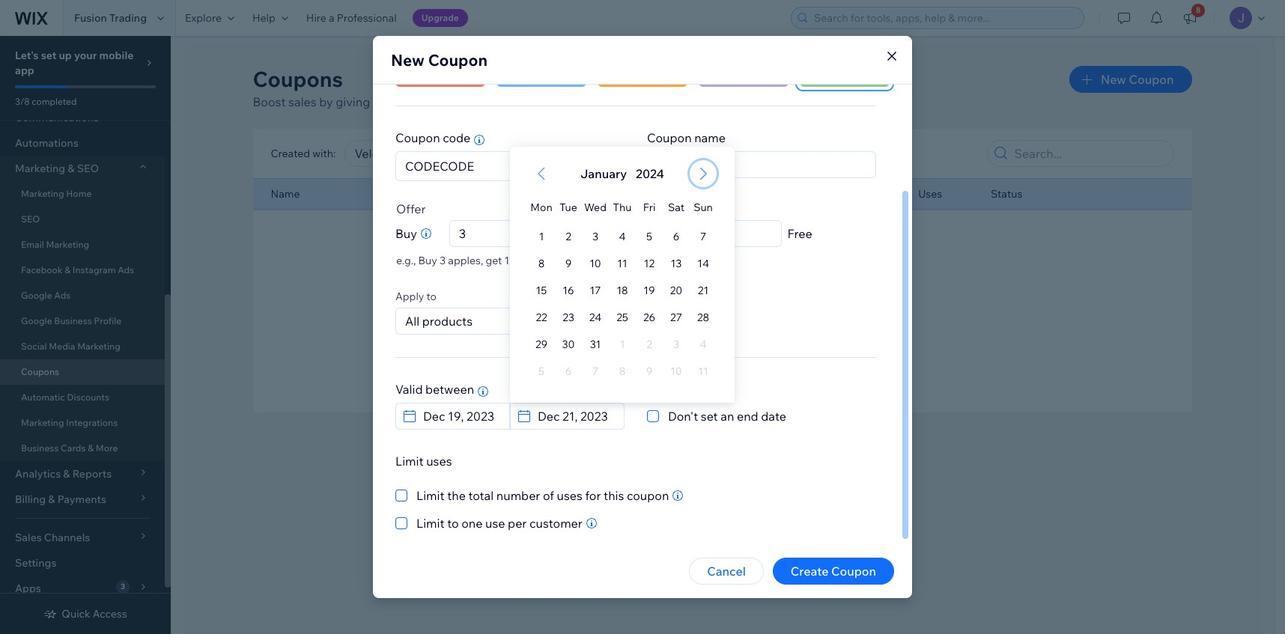 Task type: describe. For each thing, give the bounding box(es) containing it.
profile
[[94, 315, 122, 327]]

22
[[536, 311, 547, 324]]

sat
[[668, 201, 685, 214]]

sun
[[694, 201, 713, 214]]

coupon down 8 button
[[1129, 72, 1174, 87]]

e.g.,
[[396, 254, 416, 267]]

to for limit
[[447, 516, 459, 531]]

2 vertical spatial &
[[88, 443, 94, 454]]

0 horizontal spatial new
[[391, 50, 425, 70]]

create coupon button
[[773, 558, 894, 585]]

created with:
[[271, 147, 336, 160]]

Search for tools, apps, help & more... field
[[810, 7, 1079, 28]]

trading
[[109, 11, 147, 25]]

date
[[761, 409, 786, 424]]

filters
[[723, 365, 757, 380]]

quick access
[[62, 607, 127, 621]]

Limit to one use per customer checkbox
[[395, 515, 583, 533]]

& for marketing
[[68, 162, 75, 175]]

8 button
[[1174, 0, 1207, 36]]

coupon up special on the top of the page
[[428, 50, 488, 70]]

email marketing
[[21, 239, 89, 250]]

coupon down learn more about coupons link
[[647, 130, 692, 145]]

1 vertical spatial 3
[[440, 254, 446, 267]]

row containing mon
[[528, 187, 717, 223]]

4
[[619, 230, 626, 243]]

let's
[[15, 49, 39, 62]]

row containing 15
[[528, 277, 717, 304]]

instagram
[[73, 264, 116, 276]]

status:
[[564, 147, 598, 160]]

10
[[590, 257, 601, 270]]

cancel
[[707, 564, 746, 579]]

social media marketing link
[[0, 334, 165, 360]]

5
[[646, 230, 652, 243]]

of
[[543, 488, 554, 503]]

total
[[469, 488, 494, 503]]

don't
[[668, 409, 698, 424]]

media
[[49, 341, 75, 352]]

28
[[697, 311, 709, 324]]

email marketing link
[[0, 232, 165, 258]]

facebook & instagram ads link
[[0, 258, 165, 283]]

google ads link
[[0, 283, 165, 309]]

27
[[670, 311, 682, 324]]

free.
[[528, 254, 550, 267]]

marketing down profile
[[77, 341, 120, 352]]

coupons for coupons
[[21, 366, 59, 378]]

google business profile link
[[0, 309, 165, 334]]

hire a professional link
[[297, 0, 406, 36]]

row containing 1
[[528, 223, 717, 250]]

upgrade
[[421, 12, 459, 23]]

facebook & instagram ads
[[21, 264, 134, 276]]

discounts
[[67, 392, 109, 403]]

get
[[486, 254, 502, 267]]

and
[[512, 94, 533, 109]]

alert containing january
[[576, 165, 669, 183]]

row group containing 1
[[510, 223, 735, 403]]

15
[[536, 284, 547, 297]]

1 vertical spatial more
[[583, 254, 608, 267]]

new coupon inside button
[[1101, 72, 1174, 87]]

mobile
[[99, 49, 134, 62]]

upgrade button
[[412, 9, 468, 27]]

offer
[[396, 201, 426, 216]]

automations link
[[0, 130, 165, 156]]

for for this
[[585, 488, 601, 503]]

learn more link
[[553, 254, 608, 267]]

Choose one field
[[401, 309, 603, 334]]

reset filters link
[[688, 363, 757, 381]]

11
[[617, 257, 627, 270]]

per
[[508, 516, 527, 531]]

Limit the total number of uses for this coupon checkbox
[[395, 487, 669, 505]]

this
[[604, 488, 624, 503]]

6
[[673, 230, 680, 243]]

fusion trading
[[74, 11, 147, 25]]

coupon right the create
[[831, 564, 876, 579]]

set for don't
[[701, 409, 718, 424]]

30
[[562, 338, 575, 351]]

automations
[[15, 136, 79, 150]]

Search... field
[[1010, 141, 1169, 166]]

1 horizontal spatial ads
[[118, 264, 134, 276]]

more
[[96, 443, 118, 454]]

coupon left code
[[395, 130, 440, 145]]

8 inside row
[[538, 257, 545, 270]]

seo inside popup button
[[77, 162, 99, 175]]

up
[[59, 49, 72, 62]]

& for facebook
[[65, 264, 71, 276]]

marketing home link
[[0, 181, 165, 207]]

25
[[617, 311, 628, 324]]

facebook
[[21, 264, 63, 276]]

row containing 8
[[528, 250, 717, 277]]

1 vertical spatial ads
[[54, 290, 71, 301]]

1 horizontal spatial 1
[[539, 230, 544, 243]]

giving
[[336, 94, 370, 109]]

discounts.
[[535, 94, 593, 109]]

3 inside row group
[[592, 230, 599, 243]]

about
[[662, 94, 694, 109]]

seo link
[[0, 207, 165, 232]]

coupon name
[[647, 130, 726, 145]]

marketing for integrations
[[21, 417, 64, 428]]

no
[[646, 339, 660, 352]]

social media marketing
[[21, 341, 120, 352]]

discount
[[464, 187, 508, 201]]

0 horizontal spatial 1
[[504, 254, 509, 267]]

limit uses
[[395, 454, 452, 469]]

sidebar element
[[0, 0, 171, 634]]

1 vertical spatial seo
[[21, 213, 40, 225]]

0 vertical spatial uses
[[426, 454, 452, 469]]

0 vertical spatial business
[[54, 315, 92, 327]]

app
[[15, 64, 34, 77]]

your for mobile
[[74, 49, 97, 62]]

row containing 29
[[528, 331, 717, 358]]

code
[[443, 130, 471, 145]]

quick access button
[[44, 607, 127, 621]]

your for search.
[[740, 339, 762, 352]]

integrations
[[66, 417, 118, 428]]



Task type: vqa. For each thing, say whether or not it's contained in the screenshot.


Task type: locate. For each thing, give the bounding box(es) containing it.
26
[[643, 311, 655, 324]]

20
[[670, 284, 683, 297]]

e.g., Summer sale field
[[652, 152, 871, 178]]

0 vertical spatial coupons
[[697, 94, 745, 109]]

3/8 completed
[[15, 96, 77, 107]]

coupons inside coupons boost sales by giving customers special offers and discounts. learn more about coupons
[[697, 94, 745, 109]]

learn right discounts.
[[595, 94, 627, 109]]

0 vertical spatial ads
[[118, 264, 134, 276]]

uses right of
[[557, 488, 583, 503]]

0 horizontal spatial 8
[[538, 257, 545, 270]]

1 vertical spatial for
[[585, 488, 601, 503]]

to right apply
[[427, 290, 437, 303]]

coupons down the 27
[[662, 339, 704, 352]]

29
[[535, 338, 548, 351]]

0 horizontal spatial 3
[[440, 254, 446, 267]]

14
[[697, 257, 709, 270]]

1 vertical spatial your
[[740, 339, 762, 352]]

limit
[[395, 454, 424, 469], [416, 488, 445, 503], [416, 516, 445, 531]]

1 vertical spatial to
[[447, 516, 459, 531]]

marketing for home
[[21, 188, 64, 199]]

uses
[[426, 454, 452, 469], [557, 488, 583, 503]]

google up social
[[21, 315, 52, 327]]

boost
[[253, 94, 286, 109]]

set inside let's set up your mobile app
[[41, 49, 56, 62]]

& left "more"
[[88, 443, 94, 454]]

use
[[485, 516, 505, 531]]

reset
[[688, 365, 720, 380]]

0 horizontal spatial uses
[[426, 454, 452, 469]]

1 vertical spatial coupons
[[21, 366, 59, 378]]

business left cards at the bottom of the page
[[21, 443, 59, 454]]

1 horizontal spatial new
[[1101, 72, 1126, 87]]

more left 11
[[583, 254, 608, 267]]

16
[[563, 284, 574, 297]]

marketing for &
[[15, 162, 65, 175]]

learn inside coupons boost sales by giving customers special offers and discounts. learn more about coupons
[[595, 94, 627, 109]]

4 row from the top
[[528, 277, 717, 304]]

number
[[496, 488, 540, 503]]

1 vertical spatial buy
[[418, 254, 437, 267]]

0 vertical spatial 8
[[1196, 5, 1201, 15]]

1 horizontal spatial more
[[630, 94, 659, 109]]

business
[[54, 315, 92, 327], [21, 443, 59, 454]]

0 horizontal spatial more
[[583, 254, 608, 267]]

1 row from the top
[[528, 187, 717, 223]]

19
[[644, 284, 655, 297]]

search.
[[764, 339, 799, 352]]

new inside new coupon button
[[1101, 72, 1126, 87]]

tue
[[560, 201, 577, 214]]

1 vertical spatial limit
[[416, 488, 445, 503]]

Don't set an end date checkbox
[[647, 407, 786, 425]]

limit for limit to one use per customer
[[416, 516, 445, 531]]

coupons for coupons boost sales by giving customers special offers and discounts. learn more about coupons
[[253, 66, 343, 92]]

0 horizontal spatial seo
[[21, 213, 40, 225]]

0 vertical spatial &
[[68, 162, 75, 175]]

uses
[[918, 187, 942, 201]]

to for apply
[[427, 290, 437, 303]]

row up 11
[[528, 223, 717, 250]]

1 horizontal spatial buy
[[418, 254, 437, 267]]

1 vertical spatial &
[[65, 264, 71, 276]]

1 horizontal spatial uses
[[557, 488, 583, 503]]

create coupon
[[791, 564, 876, 579]]

business up social media marketing
[[54, 315, 92, 327]]

learn down 2
[[553, 254, 580, 267]]

ads up google business profile
[[54, 290, 71, 301]]

hire
[[306, 11, 327, 25]]

0 vertical spatial more
[[630, 94, 659, 109]]

limit down valid
[[395, 454, 424, 469]]

buy
[[395, 226, 417, 241], [418, 254, 437, 267]]

coupons boost sales by giving customers special offers and discounts. learn more about coupons
[[253, 66, 745, 109]]

1 vertical spatial new
[[1101, 72, 1126, 87]]

0 vertical spatial 1
[[539, 230, 544, 243]]

automatic discounts link
[[0, 385, 165, 410]]

google business profile
[[21, 315, 122, 327]]

2
[[566, 230, 571, 243]]

&
[[68, 162, 75, 175], [65, 264, 71, 276], [88, 443, 94, 454]]

1 horizontal spatial coupons
[[253, 66, 343, 92]]

limit for limit the total number of uses for this coupon
[[416, 488, 445, 503]]

& up home
[[68, 162, 75, 175]]

1 vertical spatial 8
[[538, 257, 545, 270]]

e.g., SUMMERSALE20 field
[[401, 152, 582, 181]]

21
[[698, 284, 709, 297]]

type
[[643, 187, 667, 201]]

set
[[41, 49, 56, 62], [701, 409, 718, 424]]

set inside option
[[701, 409, 718, 424]]

0 vertical spatial set
[[41, 49, 56, 62]]

your right the up
[[74, 49, 97, 62]]

marketing down automatic in the left of the page
[[21, 417, 64, 428]]

2 google from the top
[[21, 315, 52, 327]]

0 vertical spatial limit
[[395, 454, 424, 469]]

7 row from the top
[[528, 358, 717, 385]]

1 horizontal spatial your
[[740, 339, 762, 352]]

for
[[512, 254, 526, 267], [585, 488, 601, 503]]

cards
[[61, 443, 86, 454]]

1 vertical spatial learn
[[553, 254, 580, 267]]

& inside popup button
[[68, 162, 75, 175]]

2 row from the top
[[528, 223, 717, 250]]

google ads
[[21, 290, 71, 301]]

row up 4
[[528, 187, 717, 223]]

coupons inside coupons boost sales by giving customers special offers and discounts. learn more about coupons
[[253, 66, 343, 92]]

uses up the
[[426, 454, 452, 469]]

for for free.
[[512, 254, 526, 267]]

for left this in the left bottom of the page
[[585, 488, 601, 503]]

marketing & seo
[[15, 162, 99, 175]]

for inside "checkbox"
[[585, 488, 601, 503]]

name
[[694, 130, 726, 145]]

learn more about coupons link
[[595, 94, 745, 109]]

limit the total number of uses for this coupon
[[416, 488, 669, 503]]

buy right e.g.,
[[418, 254, 437, 267]]

1 up free.
[[539, 230, 544, 243]]

grid
[[510, 147, 735, 403]]

0 horizontal spatial your
[[74, 49, 97, 62]]

coupons up sales
[[253, 66, 343, 92]]

17
[[590, 284, 601, 297]]

marketing up "facebook & instagram ads"
[[46, 239, 89, 250]]

limit inside "checkbox"
[[416, 488, 445, 503]]

0 horizontal spatial set
[[41, 49, 56, 62]]

more
[[630, 94, 659, 109], [583, 254, 608, 267]]

marketing down marketing & seo
[[21, 188, 64, 199]]

limit left the
[[416, 488, 445, 503]]

9
[[565, 257, 572, 270]]

match
[[707, 339, 738, 352]]

don't set an end date
[[668, 409, 786, 424]]

coupon
[[627, 488, 669, 503]]

23
[[563, 311, 574, 324]]

12
[[644, 257, 655, 270]]

1 horizontal spatial 8
[[1196, 5, 1201, 15]]

set left an
[[701, 409, 718, 424]]

0 vertical spatial google
[[21, 290, 52, 301]]

1 google from the top
[[21, 290, 52, 301]]

thu
[[613, 201, 632, 214]]

with:
[[313, 147, 336, 160]]

0 horizontal spatial to
[[427, 290, 437, 303]]

coupons link
[[0, 360, 165, 385]]

limit left one
[[416, 516, 445, 531]]

coupon code
[[395, 130, 471, 145]]

0 vertical spatial your
[[74, 49, 97, 62]]

limit inside option
[[416, 516, 445, 531]]

more inside coupons boost sales by giving customers special offers and discounts. learn more about coupons
[[630, 94, 659, 109]]

1 vertical spatial set
[[701, 409, 718, 424]]

for left free.
[[512, 254, 526, 267]]

1 horizontal spatial for
[[585, 488, 601, 503]]

row down 18
[[528, 304, 717, 331]]

buy down offer
[[395, 226, 417, 241]]

1 right get
[[504, 254, 509, 267]]

customers
[[373, 94, 432, 109]]

1 vertical spatial 1
[[504, 254, 509, 267]]

0 horizontal spatial for
[[512, 254, 526, 267]]

0 horizontal spatial buy
[[395, 226, 417, 241]]

1 horizontal spatial new coupon
[[1101, 72, 1174, 87]]

apply to
[[395, 290, 437, 303]]

alert
[[576, 165, 669, 183]]

3 right 2
[[592, 230, 599, 243]]

the
[[447, 488, 466, 503]]

1 vertical spatial coupons
[[662, 339, 704, 352]]

january
[[581, 166, 627, 181]]

13
[[671, 257, 682, 270]]

seo up email on the top left of the page
[[21, 213, 40, 225]]

1 horizontal spatial 3
[[592, 230, 599, 243]]

1 horizontal spatial set
[[701, 409, 718, 424]]

& right facebook
[[65, 264, 71, 276]]

name
[[271, 187, 300, 201]]

1 horizontal spatial to
[[447, 516, 459, 531]]

0 vertical spatial learn
[[595, 94, 627, 109]]

let's set up your mobile app
[[15, 49, 134, 77]]

row up 18
[[528, 250, 717, 277]]

0 horizontal spatial learn
[[553, 254, 580, 267]]

3 row from the top
[[528, 250, 717, 277]]

grid containing january
[[510, 147, 735, 403]]

0 vertical spatial for
[[512, 254, 526, 267]]

to inside option
[[447, 516, 459, 531]]

uses inside "checkbox"
[[557, 488, 583, 503]]

row up the 25
[[528, 277, 717, 304]]

wed
[[584, 201, 607, 214]]

to left one
[[447, 516, 459, 531]]

0 horizontal spatial coupons
[[21, 366, 59, 378]]

1
[[539, 230, 544, 243], [504, 254, 509, 267]]

google for google business profile
[[21, 315, 52, 327]]

row group
[[510, 223, 735, 403]]

5 row from the top
[[528, 304, 717, 331]]

3
[[592, 230, 599, 243], [440, 254, 446, 267]]

your right match
[[740, 339, 762, 352]]

1 horizontal spatial learn
[[595, 94, 627, 109]]

0 vertical spatial to
[[427, 290, 437, 303]]

marketing integrations link
[[0, 410, 165, 436]]

18
[[617, 284, 628, 297]]

help button
[[243, 0, 297, 36]]

8 inside 8 button
[[1196, 5, 1201, 15]]

special
[[435, 94, 474, 109]]

1 vertical spatial new coupon
[[1101, 72, 1174, 87]]

1 vertical spatial business
[[21, 443, 59, 454]]

3 left apples, at the left top of the page
[[440, 254, 446, 267]]

1 vertical spatial google
[[21, 315, 52, 327]]

6 row from the top
[[528, 331, 717, 358]]

fri
[[643, 201, 656, 214]]

2 vertical spatial limit
[[416, 516, 445, 531]]

ads right instagram
[[118, 264, 134, 276]]

row down 31
[[528, 358, 717, 385]]

0 horizontal spatial ads
[[54, 290, 71, 301]]

your inside let's set up your mobile app
[[74, 49, 97, 62]]

row containing 22
[[528, 304, 717, 331]]

google for google ads
[[21, 290, 52, 301]]

0 vertical spatial seo
[[77, 162, 99, 175]]

0 vertical spatial buy
[[395, 226, 417, 241]]

by
[[319, 94, 333, 109]]

customer
[[530, 516, 583, 531]]

created
[[271, 147, 310, 160]]

google down facebook
[[21, 290, 52, 301]]

0 vertical spatial 3
[[592, 230, 599, 243]]

no coupons match your search.
[[646, 339, 799, 352]]

coupons inside sidebar element
[[21, 366, 59, 378]]

0 horizontal spatial new coupon
[[391, 50, 488, 70]]

coupons
[[697, 94, 745, 109], [662, 339, 704, 352]]

marketing inside popup button
[[15, 162, 65, 175]]

business cards & more
[[21, 443, 118, 454]]

more left the about on the right top
[[630, 94, 659, 109]]

access
[[93, 607, 127, 621]]

hire a professional
[[306, 11, 397, 25]]

1 horizontal spatial seo
[[77, 162, 99, 175]]

row down the 25
[[528, 331, 717, 358]]

to
[[427, 290, 437, 303], [447, 516, 459, 531]]

quick
[[62, 607, 90, 621]]

seo down automations link
[[77, 162, 99, 175]]

an
[[721, 409, 734, 424]]

row
[[528, 187, 717, 223], [528, 223, 717, 250], [528, 250, 717, 277], [528, 277, 717, 304], [528, 304, 717, 331], [528, 331, 717, 358], [528, 358, 717, 385]]

coupons up the name
[[697, 94, 745, 109]]

valid
[[395, 382, 423, 397]]

0 vertical spatial new coupon
[[391, 50, 488, 70]]

2024
[[636, 166, 664, 181]]

settings link
[[0, 551, 165, 576]]

0 vertical spatial new
[[391, 50, 425, 70]]

limit for limit uses
[[395, 454, 424, 469]]

completed
[[32, 96, 77, 107]]

coupons up automatic in the left of the page
[[21, 366, 59, 378]]

apples,
[[448, 254, 483, 267]]

Buy field
[[455, 221, 579, 246]]

sales
[[288, 94, 317, 109]]

1 vertical spatial uses
[[557, 488, 583, 503]]

None field
[[350, 141, 531, 166], [612, 141, 714, 166], [653, 221, 777, 246], [419, 404, 505, 429], [533, 404, 619, 429], [350, 141, 531, 166], [612, 141, 714, 166], [653, 221, 777, 246], [419, 404, 505, 429], [533, 404, 619, 429]]

marketing down automations
[[15, 162, 65, 175]]

set left the up
[[41, 49, 56, 62]]

apply
[[395, 290, 424, 303]]

0 vertical spatial coupons
[[253, 66, 343, 92]]

set for let's
[[41, 49, 56, 62]]



